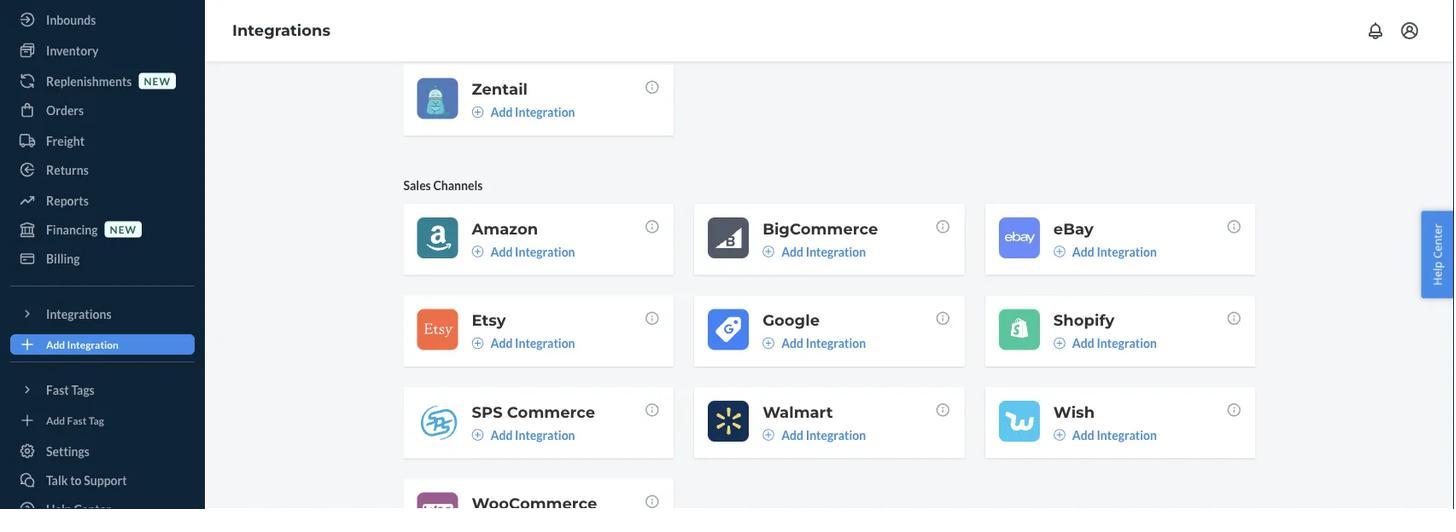 Task type: locate. For each thing, give the bounding box(es) containing it.
add down amazon at the left of page
[[491, 245, 513, 259]]

orders
[[46, 103, 84, 117]]

plus circle image for wish
[[1054, 430, 1066, 442]]

amazon
[[472, 219, 538, 238]]

1 vertical spatial fast
[[67, 415, 87, 427]]

add integration link for google
[[763, 335, 866, 352]]

billing link
[[10, 245, 195, 273]]

add integration link for sps commerce
[[472, 427, 575, 444]]

add integration down ebay
[[1073, 245, 1157, 259]]

help
[[1430, 262, 1446, 286]]

add integration down zentail
[[491, 105, 575, 119]]

add down sps at the bottom
[[491, 428, 513, 443]]

add integration link down ebay
[[1054, 243, 1157, 260]]

integrations button
[[10, 301, 195, 328]]

add integration link for wish
[[1054, 427, 1157, 444]]

1 vertical spatial new
[[110, 223, 137, 236]]

support
[[84, 474, 127, 488]]

integrations
[[232, 21, 331, 40], [46, 307, 112, 322]]

fast
[[46, 383, 69, 398], [67, 415, 87, 427]]

add integration down google
[[782, 336, 866, 351]]

integration for google
[[806, 336, 866, 351]]

replenishments
[[46, 74, 132, 88]]

plus circle image down ebay
[[1054, 246, 1066, 258]]

add integration for zentail
[[491, 105, 575, 119]]

integration
[[515, 105, 575, 119], [515, 245, 575, 259], [806, 245, 866, 259], [1097, 245, 1157, 259], [515, 336, 575, 351], [806, 336, 866, 351], [1097, 336, 1157, 351], [67, 339, 119, 351], [515, 428, 575, 443], [806, 428, 866, 443], [1097, 428, 1157, 443]]

add integration
[[491, 105, 575, 119], [491, 245, 575, 259], [782, 245, 866, 259], [1073, 245, 1157, 259], [491, 336, 575, 351], [782, 336, 866, 351], [1073, 336, 1157, 351], [46, 339, 119, 351], [491, 428, 575, 443], [782, 428, 866, 443], [1073, 428, 1157, 443]]

add integration link for bigcommerce
[[763, 243, 866, 260]]

add integration link for ebay
[[1054, 243, 1157, 260]]

orders link
[[10, 97, 195, 124]]

add integration link down walmart
[[763, 427, 866, 444]]

integration for sps commerce
[[515, 428, 575, 443]]

open account menu image
[[1400, 21, 1421, 41]]

add integration for etsy
[[491, 336, 575, 351]]

add integration link down etsy
[[472, 335, 575, 352]]

add integration link down "shopify"
[[1054, 335, 1157, 352]]

freight
[[46, 134, 85, 148]]

add integration down "shopify"
[[1073, 336, 1157, 351]]

plus circle image down amazon at the left of page
[[472, 246, 484, 258]]

add integration link down sps commerce
[[472, 427, 575, 444]]

1 horizontal spatial new
[[144, 75, 171, 87]]

add integration down etsy
[[491, 336, 575, 351]]

1 horizontal spatial integrations
[[232, 21, 331, 40]]

1 vertical spatial integrations
[[46, 307, 112, 322]]

add down google
[[782, 336, 804, 351]]

bigcommerce
[[763, 219, 878, 238]]

add integration link down google
[[763, 335, 866, 352]]

add fast tag link
[[10, 411, 195, 431]]

plus circle image
[[472, 106, 484, 118], [763, 246, 775, 258], [1054, 246, 1066, 258], [472, 338, 484, 350], [1054, 338, 1066, 350], [763, 430, 775, 442]]

add down bigcommerce
[[782, 245, 804, 259]]

plus circle image
[[472, 246, 484, 258], [763, 338, 775, 350], [472, 430, 484, 442], [1054, 430, 1066, 442]]

add integration for ebay
[[1073, 245, 1157, 259]]

plus circle image down "shopify"
[[1054, 338, 1066, 350]]

plus circle image down sps at the bottom
[[472, 430, 484, 442]]

add
[[491, 105, 513, 119], [491, 245, 513, 259], [782, 245, 804, 259], [1073, 245, 1095, 259], [491, 336, 513, 351], [782, 336, 804, 351], [1073, 336, 1095, 351], [46, 339, 65, 351], [46, 415, 65, 427], [491, 428, 513, 443], [782, 428, 804, 443], [1073, 428, 1095, 443]]

settings
[[46, 445, 90, 459]]

plus circle image for zentail
[[472, 106, 484, 118]]

0 horizontal spatial integrations
[[46, 307, 112, 322]]

add integration link for amazon
[[472, 243, 575, 260]]

add down "shopify"
[[1073, 336, 1095, 351]]

add integration link down zentail
[[472, 104, 575, 121]]

add down walmart
[[782, 428, 804, 443]]

new for financing
[[110, 223, 137, 236]]

sales channels
[[404, 178, 483, 193]]

add down etsy
[[491, 336, 513, 351]]

fast tags button
[[10, 377, 195, 404]]

add down zentail
[[491, 105, 513, 119]]

new
[[144, 75, 171, 87], [110, 223, 137, 236]]

add integration down bigcommerce
[[782, 245, 866, 259]]

sps
[[472, 403, 503, 422]]

help center button
[[1422, 211, 1455, 299]]

add integration link down bigcommerce
[[763, 243, 866, 260]]

plus circle image down zentail
[[472, 106, 484, 118]]

plus circle image for etsy
[[472, 338, 484, 350]]

add integration down wish
[[1073, 428, 1157, 443]]

add integration link down amazon at the left of page
[[472, 243, 575, 260]]

0 vertical spatial new
[[144, 75, 171, 87]]

0 horizontal spatial new
[[110, 223, 137, 236]]

fast left tags
[[46, 383, 69, 398]]

add integration link
[[472, 104, 575, 121], [472, 243, 575, 260], [763, 243, 866, 260], [1054, 243, 1157, 260], [10, 335, 195, 355], [472, 335, 575, 352], [763, 335, 866, 352], [1054, 335, 1157, 352], [472, 427, 575, 444], [763, 427, 866, 444], [1054, 427, 1157, 444]]

integrations link
[[232, 21, 331, 40]]

channels
[[433, 178, 483, 193]]

add integration for wish
[[1073, 428, 1157, 443]]

plus circle image down google
[[763, 338, 775, 350]]

plus circle image down walmart
[[763, 430, 775, 442]]

fast left tag
[[67, 415, 87, 427]]

commerce
[[507, 403, 595, 422]]

plus circle image for ebay
[[1054, 246, 1066, 258]]

fast tags
[[46, 383, 95, 398]]

inbounds link
[[10, 6, 195, 33]]

add integration down sps commerce
[[491, 428, 575, 443]]

plus circle image down wish
[[1054, 430, 1066, 442]]

add integration down amazon at the left of page
[[491, 245, 575, 259]]

add integration down walmart
[[782, 428, 866, 443]]

plus circle image down bigcommerce
[[763, 246, 775, 258]]

add integration link down wish
[[1054, 427, 1157, 444]]

new up orders link
[[144, 75, 171, 87]]

new down reports link
[[110, 223, 137, 236]]

add integration for walmart
[[782, 428, 866, 443]]

add down wish
[[1073, 428, 1095, 443]]

reports
[[46, 193, 89, 208]]

inventory
[[46, 43, 99, 58]]

plus circle image down etsy
[[472, 338, 484, 350]]

add down ebay
[[1073, 245, 1095, 259]]

add up settings
[[46, 415, 65, 427]]

0 vertical spatial fast
[[46, 383, 69, 398]]

google
[[763, 311, 820, 330]]

add integration link for walmart
[[763, 427, 866, 444]]



Task type: vqa. For each thing, say whether or not it's contained in the screenshot.
'Category.'
no



Task type: describe. For each thing, give the bounding box(es) containing it.
plus circle image for amazon
[[472, 246, 484, 258]]

returns link
[[10, 156, 195, 184]]

sps commerce
[[472, 403, 595, 422]]

integration for etsy
[[515, 336, 575, 351]]

talk to support
[[46, 474, 127, 488]]

add integration link down integrations dropdown button
[[10, 335, 195, 355]]

add integration for sps commerce
[[491, 428, 575, 443]]

to
[[70, 474, 82, 488]]

reports link
[[10, 187, 195, 214]]

ebay
[[1054, 219, 1094, 238]]

inventory link
[[10, 37, 195, 64]]

new for replenishments
[[144, 75, 171, 87]]

add integration down integrations dropdown button
[[46, 339, 119, 351]]

add for shopify
[[1073, 336, 1095, 351]]

integration for amazon
[[515, 245, 575, 259]]

zentail
[[472, 80, 528, 99]]

integration for wish
[[1097, 428, 1157, 443]]

add for etsy
[[491, 336, 513, 351]]

talk to support button
[[10, 467, 195, 495]]

add up fast tags
[[46, 339, 65, 351]]

fast inside dropdown button
[[46, 383, 69, 398]]

integration for shopify
[[1097, 336, 1157, 351]]

plus circle image for sps commerce
[[472, 430, 484, 442]]

add for sps commerce
[[491, 428, 513, 443]]

freight link
[[10, 127, 195, 155]]

add for amazon
[[491, 245, 513, 259]]

add integration link for etsy
[[472, 335, 575, 352]]

settings link
[[10, 438, 195, 466]]

help center
[[1430, 224, 1446, 286]]

etsy
[[472, 311, 506, 330]]

add integration for amazon
[[491, 245, 575, 259]]

add integration for google
[[782, 336, 866, 351]]

open notifications image
[[1366, 21, 1386, 41]]

shopify
[[1054, 311, 1115, 330]]

walmart
[[763, 403, 833, 422]]

add fast tag
[[46, 415, 104, 427]]

integration for ebay
[[1097, 245, 1157, 259]]

add integration for bigcommerce
[[782, 245, 866, 259]]

billing
[[46, 252, 80, 266]]

inbounds
[[46, 12, 96, 27]]

add for google
[[782, 336, 804, 351]]

plus circle image for shopify
[[1054, 338, 1066, 350]]

add for wish
[[1073, 428, 1095, 443]]

plus circle image for bigcommerce
[[763, 246, 775, 258]]

add for ebay
[[1073, 245, 1095, 259]]

integration for bigcommerce
[[806, 245, 866, 259]]

talk
[[46, 474, 68, 488]]

returns
[[46, 163, 89, 177]]

0 vertical spatial integrations
[[232, 21, 331, 40]]

add integration link for shopify
[[1054, 335, 1157, 352]]

integrations inside integrations dropdown button
[[46, 307, 112, 322]]

add for zentail
[[491, 105, 513, 119]]

add integration link for zentail
[[472, 104, 575, 121]]

integration for walmart
[[806, 428, 866, 443]]

tag
[[89, 415, 104, 427]]

add for bigcommerce
[[782, 245, 804, 259]]

add integration for shopify
[[1073, 336, 1157, 351]]

financing
[[46, 223, 98, 237]]

integration for zentail
[[515, 105, 575, 119]]

plus circle image for walmart
[[763, 430, 775, 442]]

center
[[1430, 224, 1446, 259]]

plus circle image for google
[[763, 338, 775, 350]]

sales
[[404, 178, 431, 193]]

tags
[[71, 383, 95, 398]]

wish
[[1054, 403, 1095, 422]]

add for walmart
[[782, 428, 804, 443]]



